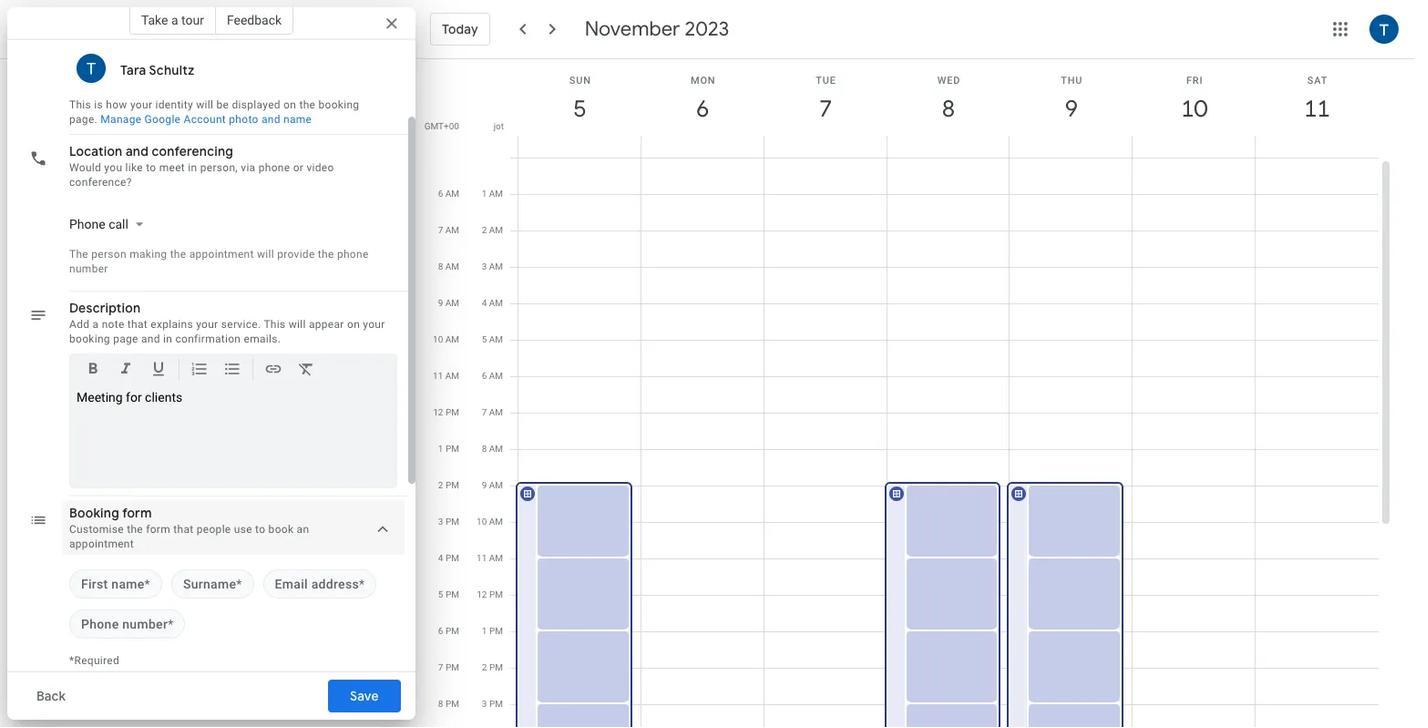 Task type: vqa. For each thing, say whether or not it's contained in the screenshot.


Task type: describe. For each thing, give the bounding box(es) containing it.
5 cell from the left
[[1008, 158, 1133, 728]]

remove formatting image
[[297, 360, 315, 381]]

0 horizontal spatial 12
[[433, 408, 444, 418]]

manage
[[101, 113, 142, 126]]

4 pm
[[438, 553, 459, 563]]

4 cell from the left
[[885, 158, 1011, 728]]

7 inside tue 7
[[818, 94, 831, 124]]

8 pm
[[438, 699, 459, 709]]

sun
[[570, 75, 592, 87]]

0 horizontal spatial 11
[[433, 371, 443, 381]]

0 horizontal spatial 10 am
[[433, 335, 459, 345]]

insert link image
[[264, 360, 283, 381]]

provide
[[277, 248, 315, 261]]

appointment inside the person making the appointment will provide the phone number
[[189, 248, 254, 261]]

underline image
[[150, 360, 168, 381]]

fri 10
[[1181, 75, 1207, 124]]

0 horizontal spatial 3 pm
[[438, 517, 459, 527]]

1 vertical spatial 11 am
[[477, 553, 503, 563]]

people
[[197, 523, 231, 536]]

surname *
[[183, 577, 242, 592]]

tue
[[816, 75, 837, 87]]

*required
[[69, 655, 119, 667]]

name inside list item
[[112, 577, 145, 592]]

meet
[[159, 161, 185, 174]]

1 horizontal spatial 9 am
[[482, 480, 503, 490]]

this inside the this is how your identity will be displayed on the booking page.
[[69, 98, 91, 111]]

0 horizontal spatial 10
[[433, 335, 443, 345]]

10 column header
[[1133, 59, 1256, 158]]

add
[[69, 318, 90, 331]]

manage google account photo and name link
[[101, 113, 312, 126]]

0 horizontal spatial 9 am
[[438, 298, 459, 308]]

this inside description add a note that explains your service. this will appear on your booking page and in confirmation emails.
[[264, 318, 286, 331]]

1 vertical spatial 12 pm
[[477, 590, 503, 600]]

0 vertical spatial 1 pm
[[438, 444, 459, 454]]

0 vertical spatial 2
[[482, 225, 487, 235]]

4 for 4 pm
[[438, 553, 444, 563]]

1 vertical spatial 12
[[477, 590, 487, 600]]

tara schultz
[[120, 62, 195, 78]]

sat
[[1308, 75, 1328, 87]]

Description text field
[[77, 390, 390, 481]]

formatting options toolbar
[[69, 354, 397, 392]]

this is how your identity will be displayed on the booking page.
[[69, 98, 360, 126]]

description
[[69, 300, 141, 316]]

person
[[91, 248, 127, 261]]

emails.
[[244, 333, 281, 346]]

9 column header
[[1010, 59, 1133, 158]]

0 vertical spatial form
[[122, 505, 152, 521]]

phone inside the person making the appointment will provide the phone number
[[337, 248, 369, 261]]

6 left 1 am
[[438, 189, 443, 199]]

for
[[126, 390, 142, 405]]

2 vertical spatial 2
[[482, 663, 487, 673]]

phone number *
[[81, 617, 174, 632]]

a inside button
[[171, 13, 178, 27]]

back button
[[22, 675, 80, 718]]

booking form customise the form that people use to book an appointment
[[69, 505, 309, 551]]

the inside booking form customise the form that people use to book an appointment
[[127, 523, 143, 536]]

your inside the this is how your identity will be displayed on the booking page.
[[130, 98, 152, 111]]

appear
[[309, 318, 344, 331]]

be
[[217, 98, 229, 111]]

1 horizontal spatial 8 am
[[482, 444, 503, 454]]

1 horizontal spatial 2 pm
[[482, 663, 503, 673]]

6 inside mon 6
[[695, 94, 708, 124]]

take
[[141, 13, 168, 27]]

7 pm
[[438, 663, 459, 673]]

3 am
[[482, 262, 503, 272]]

location and conferencing would you like to meet in person, via phone or video conference?
[[69, 143, 334, 189]]

1 vertical spatial form
[[146, 523, 171, 536]]

monday, 6 november element
[[682, 88, 724, 130]]

meeting for clients
[[77, 390, 183, 405]]

saturday, 11 november element
[[1297, 88, 1339, 130]]

you
[[104, 161, 122, 174]]

surname
[[183, 577, 236, 592]]

phone call
[[69, 217, 128, 232]]

location
[[69, 143, 123, 160]]

list item containing first name
[[69, 570, 162, 599]]

1 horizontal spatial 11
[[477, 553, 487, 563]]

note
[[102, 318, 125, 331]]

is
[[94, 98, 103, 111]]

email
[[275, 577, 308, 592]]

sunday, 5 november element
[[559, 88, 601, 130]]

jot
[[494, 121, 504, 131]]

wednesday, 8 november element
[[928, 88, 970, 130]]

how
[[106, 98, 127, 111]]

would
[[69, 161, 101, 174]]

page.
[[69, 113, 98, 126]]

fri
[[1187, 75, 1204, 87]]

* for phone number *
[[168, 617, 174, 632]]

* for email address *
[[359, 577, 365, 592]]

1 horizontal spatial 10 am
[[477, 517, 503, 527]]

phone inside the location and conferencing would you like to meet in person, via phone or video conference?
[[259, 161, 290, 174]]

tour
[[181, 13, 204, 27]]

that inside description add a note that explains your service. this will appear on your booking page and in confirmation emails.
[[127, 318, 148, 331]]

6 pm
[[438, 626, 459, 636]]

1 am
[[482, 189, 503, 199]]

list item containing surname
[[171, 570, 254, 599]]

conferencing
[[152, 143, 233, 160]]

schultz
[[149, 62, 195, 78]]

list item containing phone number
[[69, 610, 186, 639]]

or
[[293, 161, 304, 174]]

on inside description add a note that explains your service. this will appear on your booking page and in confirmation emails.
[[347, 318, 360, 331]]

8 column header
[[887, 59, 1011, 158]]

wed 8
[[938, 75, 961, 124]]

1 vertical spatial 2
[[438, 480, 444, 490]]

via
[[241, 161, 256, 174]]

tue 7
[[816, 75, 837, 124]]

today
[[442, 21, 478, 37]]

sun 5
[[570, 75, 592, 124]]

0 vertical spatial 12 pm
[[433, 408, 459, 418]]

1 horizontal spatial 6 am
[[482, 371, 503, 381]]

0 vertical spatial 8 am
[[438, 262, 459, 272]]

the right provide
[[318, 248, 334, 261]]

thu
[[1061, 75, 1083, 87]]

5 pm
[[438, 590, 459, 600]]

conference?
[[69, 176, 132, 189]]

in inside description add a note that explains your service. this will appear on your booking page and in confirmation emails.
[[163, 333, 172, 346]]

wed
[[938, 75, 961, 87]]

1 vertical spatial 1 pm
[[482, 626, 503, 636]]

the
[[69, 248, 88, 261]]

7 cell from the left
[[1256, 158, 1379, 728]]

5 for pm
[[438, 590, 444, 600]]

0 vertical spatial and
[[262, 113, 281, 126]]

take a tour
[[141, 13, 204, 27]]

like
[[125, 161, 143, 174]]

italic image
[[117, 360, 135, 381]]

service.
[[221, 318, 261, 331]]

2 am
[[482, 225, 503, 235]]

november
[[585, 16, 680, 42]]

0 vertical spatial 3
[[482, 262, 487, 272]]

phone call button
[[62, 208, 150, 241]]

phone for phone call
[[69, 217, 105, 232]]

confirmation
[[175, 333, 241, 346]]

feedback button
[[216, 5, 294, 35]]

thursday, 9 november element
[[1051, 88, 1093, 130]]



Task type: locate. For each thing, give the bounding box(es) containing it.
2 vertical spatial 9
[[482, 480, 487, 490]]

0 vertical spatial phone
[[69, 217, 105, 232]]

1 vertical spatial 7 am
[[482, 408, 503, 418]]

meeting
[[77, 390, 123, 405]]

and inside description add a note that explains your service. this will appear on your booking page and in confirmation emails.
[[141, 333, 160, 346]]

on inside the this is how your identity will be displayed on the booking page.
[[284, 98, 296, 111]]

page
[[113, 333, 138, 346]]

an
[[297, 523, 309, 536]]

your right appear
[[363, 318, 385, 331]]

8 am
[[438, 262, 459, 272], [482, 444, 503, 454]]

2 vertical spatial 10
[[477, 517, 487, 527]]

0 vertical spatial a
[[171, 13, 178, 27]]

form
[[122, 505, 152, 521], [146, 523, 171, 536]]

2 horizontal spatial will
[[289, 318, 306, 331]]

0 vertical spatial booking
[[319, 98, 360, 111]]

list item
[[69, 570, 162, 599], [171, 570, 254, 599], [263, 570, 377, 599], [69, 610, 186, 639]]

0 horizontal spatial a
[[93, 318, 99, 331]]

6 down mon
[[695, 94, 708, 124]]

1 horizontal spatial 11 am
[[477, 553, 503, 563]]

12 pm
[[433, 408, 459, 418], [477, 590, 503, 600]]

name up or
[[284, 113, 312, 126]]

to
[[146, 161, 156, 174], [255, 523, 266, 536]]

5 inside the sun 5
[[572, 94, 586, 124]]

0 vertical spatial 11 am
[[433, 371, 459, 381]]

your
[[130, 98, 152, 111], [196, 318, 218, 331], [363, 318, 385, 331]]

6 column header
[[641, 59, 765, 158]]

phone right provide
[[337, 248, 369, 261]]

the right the customise
[[127, 523, 143, 536]]

1 vertical spatial 11
[[433, 371, 443, 381]]

phone up *required
[[81, 617, 119, 632]]

0 horizontal spatial appointment
[[69, 538, 134, 551]]

1 pm
[[438, 444, 459, 454], [482, 626, 503, 636]]

will inside the person making the appointment will provide the phone number
[[257, 248, 274, 261]]

in down explains
[[163, 333, 172, 346]]

in inside the location and conferencing would you like to meet in person, via phone or video conference?
[[188, 161, 197, 174]]

1 vertical spatial on
[[347, 318, 360, 331]]

phone left call
[[69, 217, 105, 232]]

1 vertical spatial 2 pm
[[482, 663, 503, 673]]

mon 6
[[691, 75, 716, 124]]

7 down 6 pm
[[438, 663, 444, 673]]

11 column header
[[1255, 59, 1379, 158]]

6 am down 5 am
[[482, 371, 503, 381]]

2 horizontal spatial 5
[[572, 94, 586, 124]]

explains
[[151, 318, 193, 331]]

tuesday, 7 november element
[[805, 88, 847, 130]]

clients
[[145, 390, 183, 405]]

booking inside description add a note that explains your service. this will appear on your booking page and in confirmation emails.
[[69, 333, 110, 346]]

10 inside 10 column header
[[1181, 94, 1207, 124]]

0 horizontal spatial your
[[130, 98, 152, 111]]

mon
[[691, 75, 716, 87]]

form left people
[[146, 523, 171, 536]]

booking up video
[[319, 98, 360, 111]]

1 vertical spatial 6 am
[[482, 371, 503, 381]]

on right displayed
[[284, 98, 296, 111]]

3 pm right 8 pm
[[482, 699, 503, 709]]

phone inside 'popup button'
[[69, 217, 105, 232]]

to inside booking form customise the form that people use to book an appointment
[[255, 523, 266, 536]]

7 am down 5 am
[[482, 408, 503, 418]]

2 pm
[[438, 480, 459, 490], [482, 663, 503, 673]]

1 vertical spatial 3 pm
[[482, 699, 503, 709]]

4
[[482, 298, 487, 308], [438, 553, 444, 563]]

friday, 10 november element
[[1174, 88, 1216, 130]]

0 vertical spatial 12
[[433, 408, 444, 418]]

booking inside the this is how your identity will be displayed on the booking page.
[[319, 98, 360, 111]]

1 vertical spatial and
[[126, 143, 149, 160]]

will inside the this is how your identity will be displayed on the booking page.
[[196, 98, 214, 111]]

2 vertical spatial 3
[[482, 699, 487, 709]]

2 vertical spatial 5
[[438, 590, 444, 600]]

today button
[[430, 7, 490, 51]]

use
[[234, 523, 252, 536]]

row
[[511, 158, 1379, 728]]

gmt+00
[[425, 121, 459, 131]]

1 horizontal spatial 10
[[477, 517, 487, 527]]

booking down add
[[69, 333, 110, 346]]

4 up 5 am
[[482, 298, 487, 308]]

take a tour button
[[129, 5, 216, 35]]

name right first
[[112, 577, 145, 592]]

1
[[482, 189, 487, 199], [438, 444, 444, 454], [482, 626, 487, 636]]

11
[[1304, 94, 1330, 124], [433, 371, 443, 381], [477, 553, 487, 563]]

1 horizontal spatial booking
[[319, 98, 360, 111]]

1 vertical spatial 5
[[482, 335, 487, 345]]

1 vertical spatial 3
[[438, 517, 444, 527]]

feedback
[[227, 13, 282, 27]]

4 for 4 am
[[482, 298, 487, 308]]

in down the conferencing
[[188, 161, 197, 174]]

0 vertical spatial 10
[[1181, 94, 1207, 124]]

0 horizontal spatial in
[[163, 333, 172, 346]]

2 vertical spatial will
[[289, 318, 306, 331]]

0 vertical spatial number
[[69, 263, 108, 275]]

1 vertical spatial that
[[173, 523, 194, 536]]

2 pm right 7 pm
[[482, 663, 503, 673]]

1 vertical spatial appointment
[[69, 538, 134, 551]]

0 vertical spatial 9
[[1064, 94, 1077, 124]]

numbered list image
[[191, 360, 209, 381]]

will left provide
[[257, 248, 274, 261]]

1 horizontal spatial appointment
[[189, 248, 254, 261]]

9 inside 'thu 9'
[[1064, 94, 1077, 124]]

1 vertical spatial name
[[112, 577, 145, 592]]

customise
[[69, 523, 124, 536]]

this
[[69, 98, 91, 111], [264, 318, 286, 331]]

first name *
[[81, 577, 150, 592]]

this up emails. at the left top of page
[[264, 318, 286, 331]]

that up page
[[127, 318, 148, 331]]

8 inside 'wed 8'
[[941, 94, 954, 124]]

making
[[130, 248, 167, 261]]

grid containing 5
[[423, 59, 1394, 728]]

1 cell from the left
[[516, 158, 642, 728]]

account
[[184, 113, 226, 126]]

list item containing email address
[[263, 570, 377, 599]]

bold image
[[84, 360, 102, 381]]

the right "making"
[[170, 248, 186, 261]]

1 vertical spatial this
[[264, 318, 286, 331]]

phone
[[259, 161, 290, 174], [337, 248, 369, 261]]

a inside description add a note that explains your service. this will appear on your booking page and in confirmation emails.
[[93, 318, 99, 331]]

0 vertical spatial to
[[146, 161, 156, 174]]

will inside description add a note that explains your service. this will appear on your booking page and in confirmation emails.
[[289, 318, 306, 331]]

and down displayed
[[262, 113, 281, 126]]

2
[[482, 225, 487, 235], [438, 480, 444, 490], [482, 663, 487, 673]]

a
[[171, 13, 178, 27], [93, 318, 99, 331]]

5 down the 'sun'
[[572, 94, 586, 124]]

0 vertical spatial phone
[[259, 161, 290, 174]]

2 vertical spatial and
[[141, 333, 160, 346]]

appointment down the customise
[[69, 538, 134, 551]]

sat 11
[[1304, 75, 1330, 124]]

11 inside column header
[[1304, 94, 1330, 124]]

0 vertical spatial 7 am
[[438, 225, 459, 235]]

1 vertical spatial booking
[[69, 333, 110, 346]]

that
[[127, 318, 148, 331], [173, 523, 194, 536]]

0 horizontal spatial 8 am
[[438, 262, 459, 272]]

1 horizontal spatial to
[[255, 523, 266, 536]]

list item up phone number *
[[69, 570, 162, 599]]

3 pm up '4 pm'
[[438, 517, 459, 527]]

phone for phone number *
[[81, 617, 119, 632]]

list item down people
[[171, 570, 254, 599]]

5 down 4 am
[[482, 335, 487, 345]]

3 right 8 pm
[[482, 699, 487, 709]]

cell
[[516, 158, 642, 728], [642, 158, 765, 728], [765, 158, 888, 728], [885, 158, 1011, 728], [1008, 158, 1133, 728], [1133, 158, 1256, 728], [1256, 158, 1379, 728]]

0 horizontal spatial 9
[[438, 298, 443, 308]]

0 horizontal spatial will
[[196, 98, 214, 111]]

7 am
[[438, 225, 459, 235], [482, 408, 503, 418]]

7 down tue
[[818, 94, 831, 124]]

2 vertical spatial 1
[[482, 626, 487, 636]]

person,
[[200, 161, 238, 174]]

to right the use
[[255, 523, 266, 536]]

1 horizontal spatial 5
[[482, 335, 487, 345]]

3 down 2 am in the left of the page
[[482, 262, 487, 272]]

2 cell from the left
[[642, 158, 765, 728]]

and
[[262, 113, 281, 126], [126, 143, 149, 160], [141, 333, 160, 346]]

1 horizontal spatial name
[[284, 113, 312, 126]]

thu 9
[[1061, 75, 1083, 124]]

grid
[[423, 59, 1394, 728]]

0 horizontal spatial 5
[[438, 590, 444, 600]]

bulleted list image
[[223, 360, 242, 381]]

first
[[81, 577, 108, 592]]

your up confirmation
[[196, 318, 218, 331]]

7 am left 2 am in the left of the page
[[438, 225, 459, 235]]

booking
[[69, 505, 119, 521]]

this up page.
[[69, 98, 91, 111]]

0 vertical spatial appointment
[[189, 248, 254, 261]]

number inside the person making the appointment will provide the phone number
[[69, 263, 108, 275]]

6 am left 1 am
[[438, 189, 459, 199]]

0 horizontal spatial 1 pm
[[438, 444, 459, 454]]

number down the
[[69, 263, 108, 275]]

a right add
[[93, 318, 99, 331]]

3 pm
[[438, 517, 459, 527], [482, 699, 503, 709]]

1 horizontal spatial your
[[196, 318, 218, 331]]

0 vertical spatial 9 am
[[438, 298, 459, 308]]

7 left 2 am in the left of the page
[[438, 225, 443, 235]]

video
[[307, 161, 334, 174]]

will for appointment
[[257, 248, 274, 261]]

phone left or
[[259, 161, 290, 174]]

7
[[818, 94, 831, 124], [438, 225, 443, 235], [482, 408, 487, 418], [438, 663, 444, 673]]

9 am
[[438, 298, 459, 308], [482, 480, 503, 490]]

back
[[36, 688, 66, 705]]

6 up 7 pm
[[438, 626, 444, 636]]

10
[[1181, 94, 1207, 124], [433, 335, 443, 345], [477, 517, 487, 527]]

1 vertical spatial 9
[[438, 298, 443, 308]]

to inside the location and conferencing would you like to meet in person, via phone or video conference?
[[146, 161, 156, 174]]

1 horizontal spatial number
[[122, 617, 168, 632]]

5 for am
[[482, 335, 487, 345]]

1 horizontal spatial phone
[[337, 248, 369, 261]]

0 vertical spatial that
[[127, 318, 148, 331]]

book
[[269, 523, 294, 536]]

to right like
[[146, 161, 156, 174]]

that left people
[[173, 523, 194, 536]]

2 pm up '4 pm'
[[438, 480, 459, 490]]

and up like
[[126, 143, 149, 160]]

1 vertical spatial a
[[93, 318, 99, 331]]

5
[[572, 94, 586, 124], [482, 335, 487, 345], [438, 590, 444, 600]]

will for identity
[[196, 98, 214, 111]]

7 column header
[[764, 59, 888, 158]]

2023
[[685, 16, 730, 42]]

1 horizontal spatial 3 pm
[[482, 699, 503, 709]]

1 horizontal spatial a
[[171, 13, 178, 27]]

1 vertical spatial 1
[[438, 444, 444, 454]]

0 vertical spatial 11
[[1304, 94, 1330, 124]]

on right appear
[[347, 318, 360, 331]]

manage google account photo and name
[[101, 113, 312, 126]]

2 right 7 pm
[[482, 663, 487, 673]]

description add a note that explains your service. this will appear on your booking page and in confirmation emails.
[[69, 300, 385, 346]]

appointment inside booking form customise the form that people use to book an appointment
[[69, 538, 134, 551]]

11 am
[[433, 371, 459, 381], [477, 553, 503, 563]]

displayed
[[232, 98, 281, 111]]

0 vertical spatial this
[[69, 98, 91, 111]]

0 horizontal spatial 2 pm
[[438, 480, 459, 490]]

* for first name *
[[145, 577, 150, 592]]

0 vertical spatial 1
[[482, 189, 487, 199]]

photo
[[229, 113, 259, 126]]

1 vertical spatial phone
[[337, 248, 369, 261]]

1 vertical spatial in
[[163, 333, 172, 346]]

5 up 6 pm
[[438, 590, 444, 600]]

0 horizontal spatial 12 pm
[[433, 408, 459, 418]]

9
[[1064, 94, 1077, 124], [438, 298, 443, 308], [482, 480, 487, 490]]

2 horizontal spatial your
[[363, 318, 385, 331]]

0 horizontal spatial 6 am
[[438, 189, 459, 199]]

5 am
[[482, 335, 503, 345]]

google
[[145, 113, 181, 126]]

3 up '4 pm'
[[438, 517, 444, 527]]

appointment
[[189, 248, 254, 261], [69, 538, 134, 551]]

1 vertical spatial number
[[122, 617, 168, 632]]

the right displayed
[[299, 98, 316, 111]]

0 vertical spatial 3 pm
[[438, 517, 459, 527]]

6 cell from the left
[[1133, 158, 1256, 728]]

4 am
[[482, 298, 503, 308]]

identity
[[155, 98, 193, 111]]

list item down the first name *
[[69, 610, 186, 639]]

1 horizontal spatial will
[[257, 248, 274, 261]]

3 cell from the left
[[765, 158, 888, 728]]

6 down 5 am
[[482, 371, 487, 381]]

the
[[299, 98, 316, 111], [170, 248, 186, 261], [318, 248, 334, 261], [127, 523, 143, 536]]

booking
[[319, 98, 360, 111], [69, 333, 110, 346]]

your right how
[[130, 98, 152, 111]]

0 vertical spatial 4
[[482, 298, 487, 308]]

pm
[[446, 408, 459, 418], [446, 444, 459, 454], [446, 480, 459, 490], [446, 517, 459, 527], [446, 553, 459, 563], [446, 590, 459, 600], [490, 590, 503, 600], [446, 626, 459, 636], [490, 626, 503, 636], [446, 663, 459, 673], [490, 663, 503, 673], [446, 699, 459, 709], [490, 699, 503, 709]]

2 up '4 pm'
[[438, 480, 444, 490]]

list item down an
[[263, 570, 377, 599]]

2 vertical spatial 11
[[477, 553, 487, 563]]

appointment up description add a note that explains your service. this will appear on your booking page and in confirmation emails.
[[189, 248, 254, 261]]

row inside grid
[[511, 158, 1379, 728]]

a left the "tour"
[[171, 13, 178, 27]]

2 down 1 am
[[482, 225, 487, 235]]

1 horizontal spatial 4
[[482, 298, 487, 308]]

0 horizontal spatial 11 am
[[433, 371, 459, 381]]

address
[[312, 577, 359, 592]]

call
[[109, 217, 128, 232]]

in
[[188, 161, 197, 174], [163, 333, 172, 346]]

1 horizontal spatial 12 pm
[[477, 590, 503, 600]]

will left appear
[[289, 318, 306, 331]]

and inside the location and conferencing would you like to meet in person, via phone or video conference?
[[126, 143, 149, 160]]

5 column header
[[518, 59, 642, 158]]

email address *
[[275, 577, 365, 592]]

4 up 5 pm
[[438, 553, 444, 563]]

0 horizontal spatial phone
[[259, 161, 290, 174]]

that inside booking form customise the form that people use to book an appointment
[[173, 523, 194, 536]]

2 horizontal spatial 9
[[1064, 94, 1077, 124]]

and right page
[[141, 333, 160, 346]]

0 horizontal spatial booking
[[69, 333, 110, 346]]

will up account
[[196, 98, 214, 111]]

form right booking
[[122, 505, 152, 521]]

number down the first name *
[[122, 617, 168, 632]]

0 horizontal spatial to
[[146, 161, 156, 174]]

0 vertical spatial in
[[188, 161, 197, 174]]

the inside the this is how your identity will be displayed on the booking page.
[[299, 98, 316, 111]]

1 vertical spatial to
[[255, 523, 266, 536]]

1 vertical spatial 10 am
[[477, 517, 503, 527]]

the person making the appointment will provide the phone number
[[69, 248, 369, 275]]

1 vertical spatial will
[[257, 248, 274, 261]]

tara
[[120, 62, 146, 78]]

7 down 5 am
[[482, 408, 487, 418]]

november 2023
[[585, 16, 730, 42]]

0 vertical spatial will
[[196, 98, 214, 111]]



